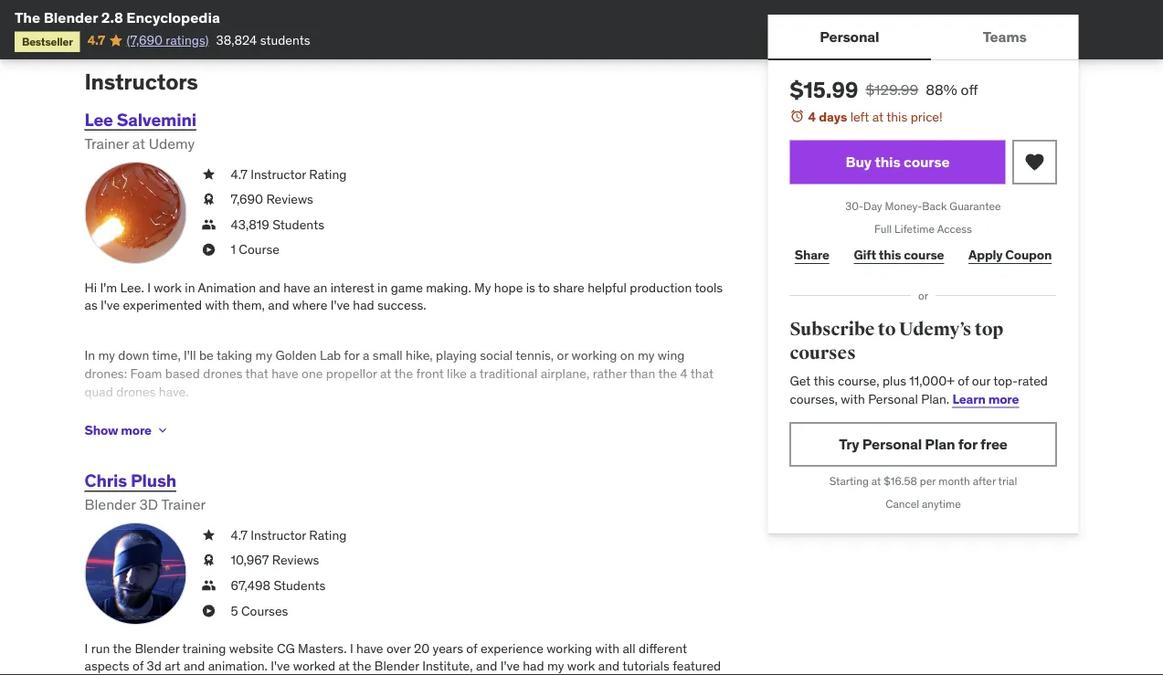 Task type: describe. For each thing, give the bounding box(es) containing it.
have inside in my down time, i'll be taking my golden lab for a small hike, playing social tennis, or working on my wing drones: foam based drones that have one propellor at the front like a traditional airplane, rather than the 4 that quad drones have.
[[272, 366, 299, 382]]

gift this course
[[854, 247, 945, 263]]

$15.99
[[790, 76, 859, 103]]

10,967
[[231, 553, 269, 569]]

instructors
[[85, 68, 198, 95]]

game
[[391, 280, 423, 296]]

2 vertical spatial personal
[[863, 435, 922, 454]]

rating for salvemini
[[309, 166, 347, 183]]

them,
[[232, 298, 265, 314]]

and up them, in the left top of the page
[[259, 280, 281, 296]]

production
[[630, 280, 692, 296]]

for inside in my down time, i'll be taking my golden lab for a small hike, playing social tennis, or working on my wing drones: foam based drones that have one propellor at the front like a traditional airplane, rather than the 4 that quad drones have.
[[344, 348, 360, 364]]

20
[[414, 641, 430, 657]]

website
[[229, 641, 274, 657]]

this for buy
[[875, 153, 901, 171]]

30-day money-back guarantee full lifetime access
[[846, 199, 1002, 236]]

making.
[[426, 280, 471, 296]]

more for learn more
[[989, 391, 1020, 407]]

chris
[[85, 470, 127, 492]]

my right taking
[[256, 348, 273, 364]]

apply
[[969, 247, 1003, 263]]

on
[[621, 348, 635, 364]]

0 vertical spatial 4.7
[[88, 32, 105, 48]]

4 inside in my down time, i'll be taking my golden lab for a small hike, playing social tennis, or working on my wing drones: foam based drones that have one propellor at the front like a traditional airplane, rather than the 4 that quad drones have.
[[681, 366, 688, 382]]

propellor
[[326, 366, 377, 382]]

at right left
[[873, 108, 884, 125]]

courses
[[241, 603, 288, 620]]

aspects
[[85, 659, 129, 675]]

reviews for plush
[[272, 553, 319, 569]]

masters.
[[298, 641, 347, 657]]

helpful
[[588, 280, 627, 296]]

all
[[623, 641, 636, 657]]

$129.99
[[866, 80, 919, 99]]

taking
[[217, 348, 253, 364]]

rather
[[593, 366, 627, 382]]

lifetime
[[895, 222, 935, 236]]

lab
[[320, 348, 341, 364]]

experience
[[481, 641, 544, 657]]

lee salvemini trainer at udemy
[[85, 109, 196, 154]]

(7,690 ratings)
[[127, 32, 209, 48]]

plush
[[131, 470, 176, 492]]

at inside 'starting at $16.58 per month after trial cancel anytime'
[[872, 474, 882, 489]]

get
[[790, 373, 811, 389]]

guarantee
[[950, 199, 1002, 214]]

after
[[973, 474, 996, 489]]

$15.99 $129.99 88% off
[[790, 76, 979, 103]]

based
[[165, 366, 200, 382]]

4.7 for lee salvemini
[[231, 166, 248, 183]]

4.7 instructor rating for lee salvemini
[[231, 166, 347, 183]]

i've down interest
[[331, 298, 350, 314]]

different
[[639, 641, 688, 657]]

2 vertical spatial of
[[132, 659, 144, 675]]

i run the blender training website cg masters. i have over 20 years of experience working with all different aspects of 3d art and animation. i've worked at the blender institute, and i've had my work and tutorials feature
[[85, 641, 722, 676]]

top-
[[994, 373, 1018, 389]]

43,819 students
[[231, 217, 325, 233]]

and right them, in the left top of the page
[[268, 298, 290, 314]]

udemy's
[[900, 319, 972, 341]]

1 horizontal spatial drones
[[203, 366, 243, 382]]

$16.58
[[884, 474, 918, 489]]

show more
[[85, 422, 152, 439]]

show more button
[[85, 413, 170, 449]]

i've down the cg
[[271, 659, 290, 675]]

one
[[302, 366, 323, 382]]

had inside i run the blender training website cg masters. i have over 20 years of experience working with all different aspects of 3d art and animation. i've worked at the blender institute, and i've had my work and tutorials feature
[[523, 659, 544, 675]]

down
[[118, 348, 149, 364]]

personal button
[[768, 15, 932, 59]]

3d
[[147, 659, 162, 675]]

interest
[[331, 280, 375, 296]]

golden
[[276, 348, 317, 364]]

blender inside chris plush blender 3d trainer
[[85, 496, 136, 515]]

subscribe
[[790, 319, 875, 341]]

gift
[[854, 247, 877, 263]]

over
[[387, 641, 411, 657]]

i've down i'm
[[101, 298, 120, 314]]

43,819
[[231, 217, 269, 233]]

back
[[923, 199, 948, 214]]

where
[[293, 298, 328, 314]]

as
[[85, 298, 98, 314]]

apply coupon
[[969, 247, 1052, 263]]

had inside hi i'm lee. i work in animation and have an interest in game making. my hope is to share helpful production tools as i've experimented with them, and where i've had success.
[[353, 298, 374, 314]]

try personal plan for free
[[839, 435, 1008, 454]]

my
[[475, 280, 491, 296]]

my up than
[[638, 348, 655, 364]]

the inside i run the blender training website cg masters. i have over 20 years of experience working with all different aspects of 3d art and animation. i've worked at the blender institute, and i've had my work and tutorials feature
[[353, 659, 372, 675]]

animation
[[198, 280, 256, 296]]

teams
[[984, 27, 1027, 46]]

(7,690
[[127, 32, 163, 48]]

tab list containing personal
[[768, 15, 1079, 60]]

drones:
[[85, 366, 127, 382]]

personal inside button
[[820, 27, 880, 46]]

front
[[416, 366, 444, 382]]

the blender 2.8 encyclopedia
[[15, 8, 220, 27]]

top
[[975, 319, 1004, 341]]

left
[[851, 108, 870, 125]]

encyclopedia
[[126, 8, 220, 27]]

i'll
[[184, 348, 196, 364]]

wishlist image
[[1024, 151, 1046, 173]]

free
[[981, 435, 1008, 454]]

0 horizontal spatial i
[[85, 641, 88, 657]]

2 that from the left
[[691, 366, 714, 382]]

training
[[182, 641, 226, 657]]

our
[[973, 373, 991, 389]]

course,
[[838, 373, 880, 389]]

my inside i run the blender training website cg masters. i have over 20 years of experience working with all different aspects of 3d art and animation. i've worked at the blender institute, and i've had my work and tutorials feature
[[548, 659, 565, 675]]

hi
[[85, 280, 97, 296]]

i'm
[[100, 280, 117, 296]]

1 horizontal spatial the
[[394, 366, 413, 382]]

lee
[[85, 109, 113, 131]]

teams button
[[932, 15, 1079, 59]]



Task type: locate. For each thing, give the bounding box(es) containing it.
plus
[[883, 373, 907, 389]]

0 vertical spatial instructor
[[251, 166, 306, 183]]

more right show
[[121, 422, 152, 439]]

chris plush image
[[85, 523, 187, 626]]

1 vertical spatial for
[[959, 435, 978, 454]]

0 horizontal spatial the
[[353, 659, 372, 675]]

at inside the "lee salvemini trainer at udemy"
[[132, 135, 145, 154]]

working inside in my down time, i'll be taking my golden lab for a small hike, playing social tennis, or working on my wing drones: foam based drones that have one propellor at the front like a traditional airplane, rather than the 4 that quad drones have.
[[572, 348, 617, 364]]

1 horizontal spatial 4
[[809, 108, 816, 125]]

learn more link
[[953, 391, 1020, 407]]

at left $16.58
[[872, 474, 882, 489]]

0 horizontal spatial to
[[538, 280, 550, 296]]

2 xsmall image from the top
[[202, 241, 216, 259]]

1 vertical spatial or
[[557, 348, 569, 364]]

this right gift
[[879, 247, 902, 263]]

for up propellor
[[344, 348, 360, 364]]

get this course, plus 11,000+ of our top-rated courses, with personal plan.
[[790, 373, 1049, 407]]

2 vertical spatial with
[[596, 641, 620, 657]]

run
[[91, 641, 110, 657]]

xsmall image inside show more button
[[155, 424, 170, 438]]

1 vertical spatial 4.7
[[231, 166, 248, 183]]

2 vertical spatial 4.7
[[231, 528, 248, 544]]

and down training at the bottom left of page
[[184, 659, 205, 675]]

i left run
[[85, 641, 88, 657]]

1 vertical spatial trainer
[[161, 496, 206, 515]]

in up experimented
[[185, 280, 195, 296]]

instructor for salvemini
[[251, 166, 306, 183]]

0 vertical spatial xsmall image
[[202, 191, 216, 209]]

learn
[[953, 391, 986, 407]]

xsmall image
[[202, 191, 216, 209], [202, 241, 216, 259]]

share
[[553, 280, 585, 296]]

4.7 instructor rating
[[231, 166, 347, 183], [231, 528, 347, 544]]

cancel
[[886, 497, 920, 511]]

that down taking
[[246, 366, 269, 382]]

my left the tutorials
[[548, 659, 565, 675]]

0 vertical spatial have
[[284, 280, 311, 296]]

0 vertical spatial for
[[344, 348, 360, 364]]

airplane,
[[541, 366, 590, 382]]

success.
[[378, 298, 427, 314]]

try personal plan for free link
[[790, 423, 1057, 467]]

i inside hi i'm lee. i work in animation and have an interest in game making. my hope is to share helpful production tools as i've experimented with them, and where i've had success.
[[147, 280, 151, 296]]

1 horizontal spatial work
[[568, 659, 596, 675]]

have inside hi i'm lee. i work in animation and have an interest in game making. my hope is to share helpful production tools as i've experimented with them, and where i've had success.
[[284, 280, 311, 296]]

1 vertical spatial blender
[[85, 496, 136, 515]]

with inside get this course, plus 11,000+ of our top-rated courses, with personal plan.
[[841, 391, 866, 407]]

the
[[394, 366, 413, 382], [659, 366, 678, 382], [353, 659, 372, 675]]

with down course,
[[841, 391, 866, 407]]

hi i'm lee. i work in animation and have an interest in game making. my hope is to share helpful production tools as i've experimented with them, and where i've had success.
[[85, 280, 723, 314]]

1 vertical spatial of
[[467, 641, 478, 657]]

4.7 instructor rating up 7,690 reviews
[[231, 166, 347, 183]]

of
[[958, 373, 969, 389], [467, 641, 478, 657], [132, 659, 144, 675]]

course
[[904, 153, 950, 171], [904, 247, 945, 263]]

have left "over"
[[357, 641, 384, 657]]

1 horizontal spatial in
[[378, 280, 388, 296]]

rating up 10,967 reviews
[[309, 528, 347, 544]]

1 vertical spatial working
[[547, 641, 593, 657]]

small
[[373, 348, 403, 364]]

i've
[[101, 298, 120, 314], [331, 298, 350, 314], [271, 659, 290, 675], [501, 659, 520, 675]]

2 instructor from the top
[[251, 528, 306, 544]]

0 vertical spatial reviews
[[266, 191, 313, 208]]

1 vertical spatial work
[[568, 659, 596, 675]]

1 vertical spatial more
[[121, 422, 152, 439]]

1 xsmall image from the top
[[202, 191, 216, 209]]

rating for plush
[[309, 528, 347, 544]]

1 horizontal spatial with
[[596, 641, 620, 657]]

4.7 up 10,967
[[231, 528, 248, 544]]

working up rather in the bottom right of the page
[[572, 348, 617, 364]]

1
[[231, 242, 236, 258]]

more
[[989, 391, 1020, 407], [121, 422, 152, 439]]

or inside in my down time, i'll be taking my golden lab for a small hike, playing social tennis, or working on my wing drones: foam based drones that have one propellor at the front like a traditional airplane, rather than the 4 that quad drones have.
[[557, 348, 569, 364]]

for left free
[[959, 435, 978, 454]]

0 vertical spatial working
[[572, 348, 617, 364]]

the
[[15, 8, 40, 27]]

course for gift this course
[[904, 247, 945, 263]]

more down top- at the bottom right of the page
[[989, 391, 1020, 407]]

1 horizontal spatial or
[[919, 289, 929, 303]]

of right years
[[467, 641, 478, 657]]

0 vertical spatial personal
[[820, 27, 880, 46]]

hope
[[494, 280, 523, 296]]

trainer down lee
[[85, 135, 129, 154]]

full
[[875, 222, 892, 236]]

starting at $16.58 per month after trial cancel anytime
[[830, 474, 1018, 511]]

11,000+
[[910, 373, 955, 389]]

blender down "over"
[[375, 659, 419, 675]]

30-
[[846, 199, 864, 214]]

personal up $15.99
[[820, 27, 880, 46]]

social
[[480, 348, 513, 364]]

2 horizontal spatial i
[[350, 641, 354, 657]]

gift this course link
[[849, 237, 950, 274]]

at inside i run the blender training website cg masters. i have over 20 years of experience working with all different aspects of 3d art and animation. i've worked at the blender institute, and i've had my work and tutorials feature
[[339, 659, 350, 675]]

1 instructor from the top
[[251, 166, 306, 183]]

to inside hi i'm lee. i work in animation and have an interest in game making. my hope is to share helpful production tools as i've experimented with them, and where i've had success.
[[538, 280, 550, 296]]

at down the lee salvemini link
[[132, 135, 145, 154]]

0 vertical spatial blender
[[44, 8, 98, 27]]

0 horizontal spatial more
[[121, 422, 152, 439]]

0 vertical spatial 4.7 instructor rating
[[231, 166, 347, 183]]

drones
[[203, 366, 243, 382], [116, 384, 156, 400]]

the down wing
[[659, 366, 678, 382]]

1 horizontal spatial a
[[470, 366, 477, 382]]

0 vertical spatial or
[[919, 289, 929, 303]]

personal
[[820, 27, 880, 46], [869, 391, 919, 407], [863, 435, 922, 454]]

0 vertical spatial to
[[538, 280, 550, 296]]

2 horizontal spatial with
[[841, 391, 866, 407]]

trainer inside the "lee salvemini trainer at udemy"
[[85, 135, 129, 154]]

1 vertical spatial course
[[904, 247, 945, 263]]

a right like
[[470, 366, 477, 382]]

reviews up 67,498 students
[[272, 553, 319, 569]]

1 vertical spatial 4
[[681, 366, 688, 382]]

plan.
[[922, 391, 950, 407]]

1 vertical spatial xsmall image
[[202, 241, 216, 259]]

off
[[961, 80, 979, 99]]

0 horizontal spatial for
[[344, 348, 360, 364]]

drones down taking
[[203, 366, 243, 382]]

this up courses,
[[814, 373, 835, 389]]

i've down experience
[[501, 659, 520, 675]]

1 vertical spatial a
[[470, 366, 477, 382]]

courses,
[[790, 391, 838, 407]]

ratings)
[[166, 32, 209, 48]]

course up back
[[904, 153, 950, 171]]

have down golden
[[272, 366, 299, 382]]

0 horizontal spatial work
[[154, 280, 182, 296]]

this for get
[[814, 373, 835, 389]]

and left the tutorials
[[599, 659, 620, 675]]

a left small
[[363, 348, 370, 364]]

2 vertical spatial have
[[357, 641, 384, 657]]

1 vertical spatial rating
[[309, 528, 347, 544]]

1 vertical spatial instructor
[[251, 528, 306, 544]]

1 vertical spatial students
[[274, 578, 326, 594]]

have up where
[[284, 280, 311, 296]]

i right the masters.
[[350, 641, 354, 657]]

blender
[[44, 8, 98, 27], [85, 496, 136, 515], [375, 659, 419, 675]]

that right than
[[691, 366, 714, 382]]

1 horizontal spatial to
[[878, 319, 896, 341]]

1 vertical spatial had
[[523, 659, 544, 675]]

tutorials
[[623, 659, 670, 675]]

38,824 students
[[216, 32, 310, 48]]

more for show more
[[121, 422, 152, 439]]

blender down chris
[[85, 496, 136, 515]]

or up airplane,
[[557, 348, 569, 364]]

1 vertical spatial have
[[272, 366, 299, 382]]

work inside i run the blender training website cg masters. i have over 20 years of experience working with all different aspects of 3d art and animation. i've worked at the blender institute, and i've had my work and tutorials feature
[[568, 659, 596, 675]]

0 vertical spatial work
[[154, 280, 182, 296]]

4 down wing
[[681, 366, 688, 382]]

trainer right '3d'
[[161, 496, 206, 515]]

like
[[447, 366, 467, 382]]

work left the tutorials
[[568, 659, 596, 675]]

1 vertical spatial drones
[[116, 384, 156, 400]]

art
[[165, 659, 181, 675]]

0 vertical spatial more
[[989, 391, 1020, 407]]

0 horizontal spatial that
[[246, 366, 269, 382]]

years
[[433, 641, 463, 657]]

0 horizontal spatial 4
[[681, 366, 688, 382]]

1 vertical spatial with
[[841, 391, 866, 407]]

i right the lee.
[[147, 280, 151, 296]]

of inside get this course, plus 11,000+ of our top-rated courses, with personal plan.
[[958, 373, 969, 389]]

than
[[630, 366, 656, 382]]

price!
[[911, 108, 943, 125]]

and down experience
[[476, 659, 498, 675]]

1 horizontal spatial of
[[467, 641, 478, 657]]

this down $129.99
[[887, 108, 908, 125]]

work
[[154, 280, 182, 296], [568, 659, 596, 675]]

in
[[85, 348, 95, 364]]

with
[[205, 298, 229, 314], [841, 391, 866, 407], [596, 641, 620, 657]]

have for animation
[[284, 280, 311, 296]]

instructor for plush
[[251, 528, 306, 544]]

1 horizontal spatial trainer
[[161, 496, 206, 515]]

1 rating from the top
[[309, 166, 347, 183]]

2 in from the left
[[378, 280, 388, 296]]

my right in
[[98, 348, 115, 364]]

of left the 3d
[[132, 659, 144, 675]]

0 vertical spatial of
[[958, 373, 969, 389]]

7,690 reviews
[[231, 191, 313, 208]]

67,498
[[231, 578, 271, 594]]

course for buy this course
[[904, 153, 950, 171]]

xsmall image left 7,690
[[202, 191, 216, 209]]

have
[[284, 280, 311, 296], [272, 366, 299, 382], [357, 641, 384, 657]]

in left game
[[378, 280, 388, 296]]

0 horizontal spatial of
[[132, 659, 144, 675]]

4.7 instructor rating up 10,967 reviews
[[231, 528, 347, 544]]

students down 7,690 reviews
[[273, 217, 325, 233]]

course down lifetime
[[904, 247, 945, 263]]

0 horizontal spatial had
[[353, 298, 374, 314]]

xsmall image for 7,690 reviews
[[202, 191, 216, 209]]

2 4.7 instructor rating from the top
[[231, 528, 347, 544]]

4.7
[[88, 32, 105, 48], [231, 166, 248, 183], [231, 528, 248, 544]]

institute,
[[423, 659, 473, 675]]

work up experimented
[[154, 280, 182, 296]]

traditional
[[480, 366, 538, 382]]

1 vertical spatial to
[[878, 319, 896, 341]]

tools
[[695, 280, 723, 296]]

students
[[273, 217, 325, 233], [274, 578, 326, 594]]

drones down "foam"
[[116, 384, 156, 400]]

the down the hike,
[[394, 366, 413, 382]]

2 horizontal spatial the
[[659, 366, 678, 382]]

reviews up 43,819 students
[[266, 191, 313, 208]]

0 vertical spatial trainer
[[85, 135, 129, 154]]

personal inside get this course, plus 11,000+ of our top-rated courses, with personal plan.
[[869, 391, 919, 407]]

with down animation
[[205, 298, 229, 314]]

0 vertical spatial drones
[[203, 366, 243, 382]]

have for masters.
[[357, 641, 384, 657]]

xsmall image for 1 course
[[202, 241, 216, 259]]

0 vertical spatial rating
[[309, 166, 347, 183]]

2 vertical spatial blender
[[375, 659, 419, 675]]

courses
[[790, 342, 856, 364]]

at down the masters.
[[339, 659, 350, 675]]

2 rating from the top
[[309, 528, 347, 544]]

time,
[[152, 348, 181, 364]]

students for plush
[[274, 578, 326, 594]]

to inside subscribe to udemy's top courses
[[878, 319, 896, 341]]

0 vertical spatial with
[[205, 298, 229, 314]]

or up udemy's
[[919, 289, 929, 303]]

personal up $16.58
[[863, 435, 922, 454]]

course inside button
[[904, 153, 950, 171]]

with left all
[[596, 641, 620, 657]]

1 4.7 instructor rating from the top
[[231, 166, 347, 183]]

and
[[259, 280, 281, 296], [268, 298, 290, 314], [184, 659, 205, 675], [476, 659, 498, 675], [599, 659, 620, 675]]

1 vertical spatial 4.7 instructor rating
[[231, 528, 347, 544]]

1 horizontal spatial more
[[989, 391, 1020, 407]]

hike,
[[406, 348, 433, 364]]

be
[[199, 348, 214, 364]]

udemy
[[149, 135, 195, 154]]

working inside i run the blender training website cg masters. i have over 20 years of experience working with all different aspects of 3d art and animation. i've worked at the blender institute, and i've had my work and tutorials feature
[[547, 641, 593, 657]]

students
[[260, 32, 310, 48]]

with inside i run the blender training website cg masters. i have over 20 years of experience working with all different aspects of 3d art and animation. i've worked at the blender institute, and i've had my work and tutorials feature
[[596, 641, 620, 657]]

of left our
[[958, 373, 969, 389]]

0 horizontal spatial trainer
[[85, 135, 129, 154]]

at down small
[[380, 366, 392, 382]]

rating
[[309, 166, 347, 183], [309, 528, 347, 544]]

xsmall image left the 1
[[202, 241, 216, 259]]

students down 10,967 reviews
[[274, 578, 326, 594]]

instructor up 7,690 reviews
[[251, 166, 306, 183]]

to right "is"
[[538, 280, 550, 296]]

1 that from the left
[[246, 366, 269, 382]]

1 horizontal spatial for
[[959, 435, 978, 454]]

0 horizontal spatial in
[[185, 280, 195, 296]]

apply coupon button
[[964, 237, 1057, 274]]

have inside i run the blender training website cg masters. i have over 20 years of experience working with all different aspects of 3d art and animation. i've worked at the blender institute, and i've had my work and tutorials feature
[[357, 641, 384, 657]]

1 horizontal spatial had
[[523, 659, 544, 675]]

lee salvemini image
[[85, 162, 187, 265]]

is
[[526, 280, 536, 296]]

buy
[[846, 153, 872, 171]]

this inside button
[[875, 153, 901, 171]]

alarm image
[[790, 109, 805, 123]]

chris plush link
[[85, 470, 176, 492]]

work inside hi i'm lee. i work in animation and have an interest in game making. my hope is to share helpful production tools as i've experimented with them, and where i've had success.
[[154, 280, 182, 296]]

this for gift
[[879, 247, 902, 263]]

4.7 down the 2.8
[[88, 32, 105, 48]]

xsmall image
[[202, 166, 216, 184], [202, 216, 216, 234], [155, 424, 170, 438], [202, 527, 216, 545], [202, 552, 216, 570], [202, 578, 216, 595], [202, 603, 216, 621]]

students for salvemini
[[273, 217, 325, 233]]

1 horizontal spatial i
[[147, 280, 151, 296]]

tab list
[[768, 15, 1079, 60]]

month
[[939, 474, 971, 489]]

0 vertical spatial 4
[[809, 108, 816, 125]]

4.7 for chris plush
[[231, 528, 248, 544]]

animation.
[[208, 659, 268, 675]]

more inside button
[[121, 422, 152, 439]]

personal down plus
[[869, 391, 919, 407]]

blender inside i run the blender training website cg masters. i have over 20 years of experience working with all different aspects of 3d art and animation. i've worked at the blender institute, and i've had my work and tutorials feature
[[375, 659, 419, 675]]

5
[[231, 603, 238, 620]]

1 horizontal spatial that
[[691, 366, 714, 382]]

reviews for salvemini
[[266, 191, 313, 208]]

to left udemy's
[[878, 319, 896, 341]]

rating up 7,690 reviews
[[309, 166, 347, 183]]

3d
[[139, 496, 158, 515]]

this right 'buy'
[[875, 153, 901, 171]]

trainer inside chris plush blender 3d trainer
[[161, 496, 206, 515]]

the right worked
[[353, 659, 372, 675]]

0 horizontal spatial a
[[363, 348, 370, 364]]

blender up bestseller on the top left of the page
[[44, 8, 98, 27]]

1 vertical spatial personal
[[869, 391, 919, 407]]

0 horizontal spatial or
[[557, 348, 569, 364]]

1 vertical spatial reviews
[[272, 553, 319, 569]]

0 horizontal spatial with
[[205, 298, 229, 314]]

0 vertical spatial course
[[904, 153, 950, 171]]

worked
[[293, 659, 336, 675]]

had down interest
[[353, 298, 374, 314]]

quad
[[85, 384, 113, 400]]

1 in from the left
[[185, 280, 195, 296]]

0 vertical spatial students
[[273, 217, 325, 233]]

4 right alarm 'image'
[[809, 108, 816, 125]]

instructor up 10,967 reviews
[[251, 528, 306, 544]]

working right experience
[[547, 641, 593, 657]]

4.7 up 7,690
[[231, 166, 248, 183]]

0 horizontal spatial drones
[[116, 384, 156, 400]]

trial
[[999, 474, 1018, 489]]

had down experience
[[523, 659, 544, 675]]

money-
[[885, 199, 923, 214]]

this inside get this course, plus 11,000+ of our top-rated courses, with personal plan.
[[814, 373, 835, 389]]

0 vertical spatial a
[[363, 348, 370, 364]]

0 vertical spatial had
[[353, 298, 374, 314]]

at inside in my down time, i'll be taking my golden lab for a small hike, playing social tennis, or working on my wing drones: foam based drones that have one propellor at the front like a traditional airplane, rather than the 4 that quad drones have.
[[380, 366, 392, 382]]

an
[[314, 280, 328, 296]]

4.7 instructor rating for chris plush
[[231, 528, 347, 544]]

with inside hi i'm lee. i work in animation and have an interest in game making. my hope is to share helpful production tools as i've experimented with them, and where i've had success.
[[205, 298, 229, 314]]

2 horizontal spatial of
[[958, 373, 969, 389]]



Task type: vqa. For each thing, say whether or not it's contained in the screenshot.
top LECTURE
no



